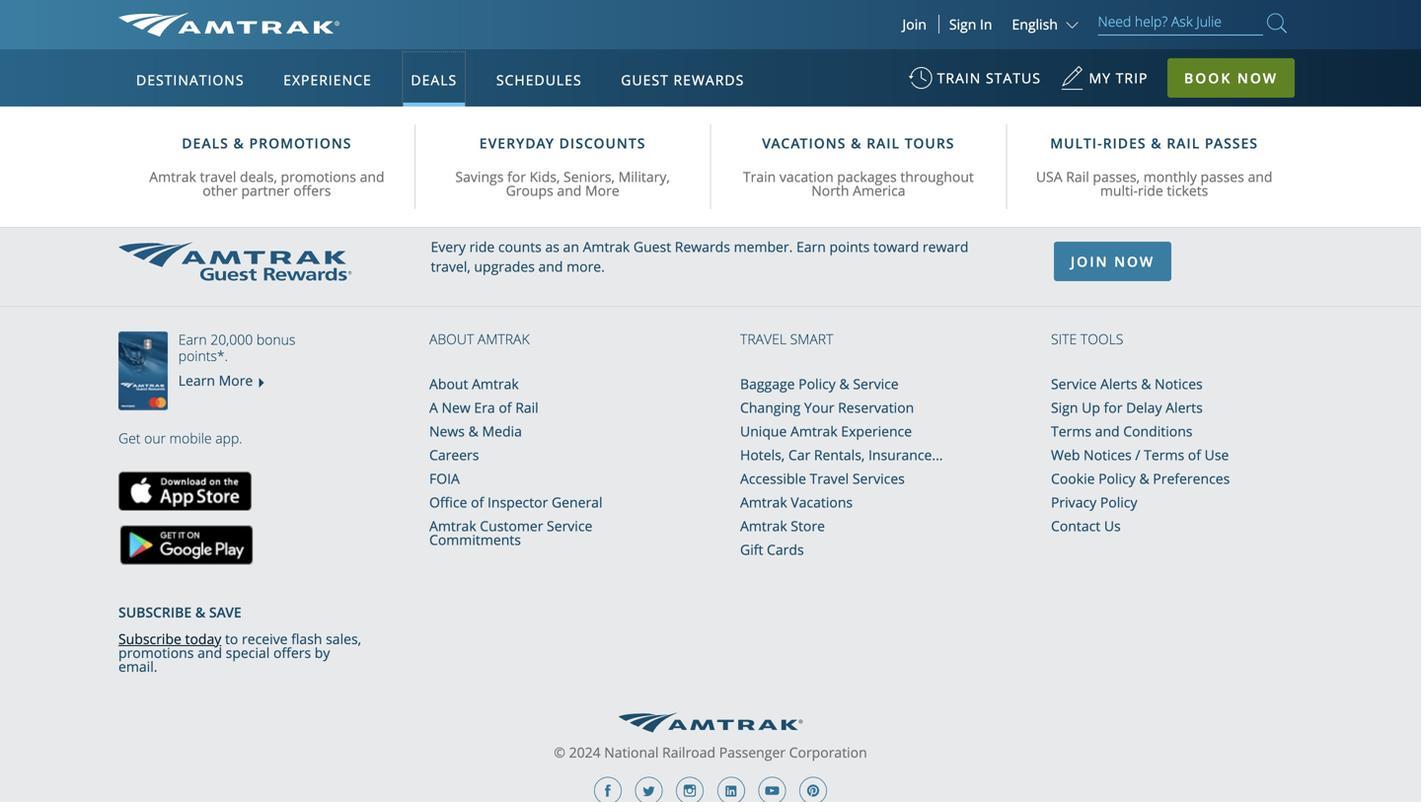 Task type: locate. For each thing, give the bounding box(es) containing it.
2 horizontal spatial of
[[1188, 445, 1201, 464]]

0 vertical spatial rewards
[[674, 71, 745, 89]]

1 horizontal spatial join
[[1071, 252, 1109, 271]]

car inside baggage policy & service changing your reservation unique amtrak experience hotels, car rentals, insurance... accessible travel services amtrak vacations amtrak store gift cards
[[789, 445, 811, 464]]

1 vertical spatial policy
[[1099, 469, 1136, 488]]

0 horizontal spatial experience
[[283, 71, 372, 89]]

prices left with
[[383, 101, 424, 119]]

1 horizontal spatial sign
[[1051, 398, 1078, 417]]

about
[[429, 330, 474, 349], [429, 374, 468, 393]]

amtrak guest rewards preferred mastercard image
[[118, 332, 178, 411]]

0 horizontal spatial a
[[401, 62, 413, 94]]

about up new
[[429, 374, 468, 393]]

amtrak guest rewards image
[[118, 243, 352, 281]]

0 horizontal spatial travel
[[740, 330, 787, 349]]

terms up web
[[1051, 422, 1092, 441]]

of right era
[[499, 398, 512, 417]]

service up reservation
[[853, 374, 899, 393]]

trip
[[1116, 69, 1148, 87]]

a inside book a hotel great prices with trusted hotel brands
[[401, 62, 413, 94]]

a inside rent a car find reliable vehicles at great prices
[[989, 69, 1001, 101]]

sign up for delay alerts link
[[1051, 398, 1203, 417]]

0 vertical spatial join
[[903, 15, 927, 34]]

hotel
[[517, 101, 553, 119]]

1 horizontal spatial amtrak image
[[618, 713, 803, 733]]

travel,
[[431, 257, 471, 276]]

great prices with trusted hotel brands link
[[341, 101, 612, 133]]

& down web notices / terms of use link
[[1140, 469, 1150, 488]]

1 vertical spatial sign
[[1051, 398, 1078, 417]]

upgrades
[[474, 257, 535, 276]]

railroad
[[662, 743, 716, 762]]

0 vertical spatial and
[[538, 257, 563, 276]]

0 vertical spatial earn
[[797, 238, 826, 256]]

2 vertical spatial of
[[471, 493, 484, 512]]

counts
[[498, 238, 542, 256]]

policy up us
[[1100, 493, 1138, 512]]

0 vertical spatial travel
[[740, 330, 787, 349]]

car
[[1008, 69, 1044, 101], [789, 445, 811, 464]]

changing
[[740, 398, 801, 417]]

1 vertical spatial and
[[1095, 422, 1120, 441]]

travel smart
[[740, 330, 834, 349]]

passenger
[[719, 743, 786, 762]]

join inside join now link
[[1071, 252, 1109, 271]]

1 vertical spatial earn
[[178, 330, 207, 349]]

amtrak up the more.
[[583, 238, 630, 256]]

join left now
[[1071, 252, 1109, 271]]

customer
[[480, 517, 543, 535]]

commitments
[[429, 530, 521, 549]]

to
[[225, 630, 238, 648]]

0 vertical spatial notices
[[1155, 374, 1203, 393]]

our
[[144, 429, 166, 448]]

alerts up for
[[1101, 374, 1138, 393]]

0 vertical spatial car
[[1008, 69, 1044, 101]]

banner containing join
[[0, 0, 1421, 456]]

0 horizontal spatial terms
[[1051, 422, 1092, 441]]

and down as
[[538, 257, 563, 276]]

earn inside earn 20,000 bonus points*. learn more
[[178, 330, 207, 349]]

0 vertical spatial alerts
[[1101, 374, 1138, 393]]

2 horizontal spatial service
[[1051, 374, 1097, 393]]

prices
[[383, 101, 424, 119], [1140, 107, 1182, 126]]

2024
[[569, 743, 601, 762]]

careers
[[429, 445, 479, 464]]

flash
[[291, 630, 322, 648]]

0 vertical spatial amtrak image
[[118, 13, 340, 37]]

1 horizontal spatial prices
[[1140, 107, 1182, 126]]

1 horizontal spatial terms
[[1144, 445, 1185, 464]]

0 vertical spatial experience
[[283, 71, 372, 89]]

join
[[903, 15, 927, 34], [1071, 252, 1109, 271]]

to receive flash sales, promotions and special offers by email.
[[118, 630, 361, 676]]

a up reliable
[[989, 69, 1001, 101]]

about for about amtrak
[[429, 330, 474, 349]]

prices right great
[[1140, 107, 1182, 126]]

2 about from the top
[[429, 374, 468, 393]]

destinations
[[136, 71, 244, 89]]

and down for
[[1095, 422, 1120, 441]]

era
[[474, 398, 495, 417]]

deals button
[[403, 52, 465, 108]]

accessible travel services link
[[740, 469, 905, 488]]

1 vertical spatial car
[[789, 445, 811, 464]]

conditions
[[1124, 422, 1193, 441]]

news
[[429, 422, 465, 441]]

service
[[853, 374, 899, 393], [1051, 374, 1097, 393], [547, 517, 593, 535]]

2 vertical spatial and
[[197, 643, 222, 662]]

0 horizontal spatial notices
[[1084, 445, 1132, 464]]

experience inside popup button
[[283, 71, 372, 89]]

about up about amtrak link at the left
[[429, 330, 474, 349]]

points*.
[[178, 346, 228, 365]]

application
[[192, 165, 666, 441]]

alerts up the conditions
[[1166, 398, 1203, 417]]

& inside "about amtrak a new era of rail news & media careers foia office of inspector general amtrak customer service commitments"
[[468, 422, 479, 441]]

0 horizontal spatial sign
[[949, 15, 977, 34]]

privacy policy link
[[1051, 493, 1138, 512]]

service up up
[[1051, 374, 1097, 393]]

amtrak up about amtrak link at the left
[[478, 330, 530, 349]]

1 horizontal spatial travel
[[810, 469, 849, 488]]

1 vertical spatial guest
[[634, 238, 671, 256]]

0 horizontal spatial car
[[789, 445, 811, 464]]

a
[[429, 398, 438, 417]]

amtrak vacations link
[[740, 493, 853, 512]]

banner
[[0, 0, 1421, 456]]

car up vehicles
[[1008, 69, 1044, 101]]

experience down reservation
[[841, 422, 912, 441]]

amtrak image up destinations
[[118, 13, 340, 37]]

of right office on the left
[[471, 493, 484, 512]]

vacations
[[791, 493, 853, 512]]

service alerts & notices sign up for delay alerts terms and conditions web notices / terms of use cookie policy & preferences privacy policy contact us
[[1051, 374, 1230, 535]]

application inside banner
[[192, 165, 666, 441]]

a for rent
[[989, 69, 1001, 101]]

a for book
[[401, 62, 413, 94]]

terms down the conditions
[[1144, 445, 1185, 464]]

rent a car find reliable vehicles at great prices
[[934, 69, 1182, 126]]

about amtrak a new era of rail news & media careers foia office of inspector general amtrak customer service commitments
[[429, 374, 603, 549]]

0 vertical spatial policy
[[799, 374, 836, 393]]

now
[[1114, 252, 1155, 271]]

of left use
[[1188, 445, 1201, 464]]

1 horizontal spatial car
[[1008, 69, 1044, 101]]

1 horizontal spatial a
[[989, 69, 1001, 101]]

1 horizontal spatial of
[[499, 398, 512, 417]]

sales,
[[326, 630, 361, 648]]

travel inside baggage policy & service changing your reservation unique amtrak experience hotels, car rentals, insurance... accessible travel services amtrak vacations amtrak store gift cards
[[810, 469, 849, 488]]

get our mobile app.
[[118, 429, 242, 448]]

1 vertical spatial experience
[[841, 422, 912, 441]]

changing your reservation link
[[740, 398, 914, 417]]

1 horizontal spatial alerts
[[1166, 398, 1203, 417]]

& down a new era of rail 'link'
[[468, 422, 479, 441]]

join left sign in at top right
[[903, 15, 927, 34]]

amtrak image
[[118, 13, 340, 37], [618, 713, 803, 733]]

1 vertical spatial amtrak image
[[618, 713, 803, 733]]

train
[[937, 69, 982, 87]]

1 horizontal spatial notices
[[1155, 374, 1203, 393]]

preferences
[[1153, 469, 1230, 488]]

policy up your on the right of the page
[[799, 374, 836, 393]]

about inside "about amtrak a new era of rail news & media careers foia office of inspector general amtrak customer service commitments"
[[429, 374, 468, 393]]

20,000
[[210, 330, 253, 349]]

foia link
[[429, 469, 460, 488]]

service down general
[[547, 517, 593, 535]]

sign left in
[[949, 15, 977, 34]]

hotels image
[[217, 49, 316, 147]]

0 vertical spatial about
[[429, 330, 474, 349]]

web notices / terms of use link
[[1051, 445, 1229, 464]]

guest rewards button
[[613, 52, 752, 108]]

0 horizontal spatial and
[[197, 643, 222, 662]]

site tools
[[1051, 330, 1124, 349]]

1 vertical spatial of
[[1188, 445, 1201, 464]]

& inside baggage policy & service changing your reservation unique amtrak experience hotels, car rentals, insurance... accessible travel services amtrak vacations amtrak store gift cards
[[839, 374, 850, 393]]

earn left "points"
[[797, 238, 826, 256]]

rewards
[[674, 71, 745, 89], [675, 238, 730, 256]]

book
[[1185, 69, 1232, 87]]

guest rewards
[[621, 71, 745, 89]]

subscribe
[[118, 603, 192, 622]]

service inside "about amtrak a new era of rail news & media careers foia office of inspector general amtrak customer service commitments"
[[547, 517, 593, 535]]

1 horizontal spatial service
[[853, 374, 899, 393]]

amtrak on facebook image
[[594, 777, 622, 802]]

amtrak image up © 2024 national railroad passenger corporation
[[618, 713, 803, 733]]

0 vertical spatial of
[[499, 398, 512, 417]]

baggage policy & service link
[[740, 374, 899, 393]]

1 vertical spatial alerts
[[1166, 398, 1203, 417]]

travel up vacations on the right bottom
[[810, 469, 849, 488]]

notices up delay
[[1155, 374, 1203, 393]]

policy down /
[[1099, 469, 1136, 488]]

car up accessible travel services link
[[789, 445, 811, 464]]

a right 'book'
[[401, 62, 413, 94]]

0 vertical spatial guest
[[621, 71, 669, 89]]

sign left up
[[1051, 398, 1078, 417]]

cars image
[[810, 49, 909, 147]]

0 vertical spatial sign
[[949, 15, 977, 34]]

experience
[[283, 71, 372, 89], [841, 422, 912, 441]]

1 about from the top
[[429, 330, 474, 349]]

corporation
[[789, 743, 867, 762]]

& up changing your reservation link
[[839, 374, 850, 393]]

0 horizontal spatial earn
[[178, 330, 207, 349]]

get
[[118, 429, 141, 448]]

earn left 20,000
[[178, 330, 207, 349]]

reservation
[[838, 398, 914, 417]]

2 horizontal spatial and
[[1095, 422, 1120, 441]]

1 vertical spatial notices
[[1084, 445, 1132, 464]]

my trip button
[[1061, 59, 1148, 108]]

1 vertical spatial rewards
[[675, 238, 730, 256]]

0 horizontal spatial prices
[[383, 101, 424, 119]]

1 vertical spatial travel
[[810, 469, 849, 488]]

travel up baggage
[[740, 330, 787, 349]]

1 vertical spatial about
[[429, 374, 468, 393]]

0 horizontal spatial service
[[547, 517, 593, 535]]

2 vertical spatial policy
[[1100, 493, 1138, 512]]

vehicles
[[1023, 107, 1079, 126]]

earn 20,000 bonus points*. learn more
[[178, 330, 296, 390]]

1 horizontal spatial and
[[538, 257, 563, 276]]

careers link
[[429, 445, 479, 464]]

amtrak down office on the left
[[429, 517, 476, 535]]

save
[[209, 603, 242, 622]]

experience up great
[[283, 71, 372, 89]]

footer
[[0, 216, 1421, 802], [118, 565, 370, 676]]

member.
[[734, 238, 793, 256]]

hotels,
[[740, 445, 785, 464]]

my trip
[[1089, 69, 1148, 87]]

1 horizontal spatial experience
[[841, 422, 912, 441]]

notices down terms and conditions link in the right of the page
[[1084, 445, 1132, 464]]

1 vertical spatial join
[[1071, 252, 1109, 271]]

and left 'to'
[[197, 643, 222, 662]]

0 horizontal spatial join
[[903, 15, 927, 34]]

1 horizontal spatial earn
[[797, 238, 826, 256]]

regions map image
[[192, 165, 666, 441]]

join now
[[1071, 252, 1155, 271]]

/
[[1135, 445, 1141, 464]]

amtrak on youtube image
[[759, 777, 786, 802]]



Task type: vqa. For each thing, say whether or not it's contained in the screenshot.
Amtrak on Twitter image at the left bottom of page
yes



Task type: describe. For each thing, give the bounding box(es) containing it.
accessible
[[740, 469, 806, 488]]

& up delay
[[1141, 374, 1151, 393]]

site
[[1051, 330, 1077, 349]]

by
[[315, 643, 330, 662]]

mobile
[[169, 429, 212, 448]]

experience inside baggage policy & service changing your reservation unique amtrak experience hotels, car rentals, insurance... accessible travel services amtrak vacations amtrak store gift cards
[[841, 422, 912, 441]]

prices inside book a hotel great prices with trusted hotel brands
[[383, 101, 424, 119]]

amtrak store link
[[740, 517, 825, 535]]

up
[[1082, 398, 1100, 417]]

sign in button
[[949, 15, 992, 34]]

cookie policy & preferences link
[[1051, 469, 1230, 488]]

experience button
[[276, 52, 380, 108]]

more.
[[567, 257, 605, 276]]

deals
[[411, 71, 457, 89]]

rewards inside every ride counts as an amtrak guest rewards member. earn points toward reward travel, upgrades and more.
[[675, 238, 730, 256]]

news & media link
[[429, 422, 522, 441]]

service inside baggage policy & service changing your reservation unique amtrak experience hotels, car rentals, insurance... accessible travel services amtrak vacations amtrak store gift cards
[[853, 374, 899, 393]]

foia
[[429, 469, 460, 488]]

about for about amtrak a new era of rail news & media careers foia office of inspector general amtrak customer service commitments
[[429, 374, 468, 393]]

join now link
[[1054, 242, 1172, 282]]

service inside service alerts & notices sign up for delay alerts terms and conditions web notices / terms of use cookie policy & preferences privacy policy contact us
[[1051, 374, 1097, 393]]

more
[[219, 371, 253, 390]]

every
[[431, 238, 466, 256]]

and inside every ride counts as an amtrak guest rewards member. earn points toward reward travel, upgrades and more.
[[538, 257, 563, 276]]

great
[[1100, 107, 1137, 126]]

amtrak up era
[[472, 374, 519, 393]]

rewards inside popup button
[[674, 71, 745, 89]]

and inside service alerts & notices sign up for delay alerts terms and conditions web notices / terms of use cookie policy & preferences privacy policy contact us
[[1095, 422, 1120, 441]]

status
[[986, 69, 1041, 87]]

today
[[185, 630, 221, 648]]

© 2024 national railroad passenger corporation
[[554, 743, 867, 762]]

use
[[1205, 445, 1229, 464]]

footer containing subscribe & save
[[118, 565, 370, 676]]

bonus
[[256, 330, 296, 349]]

brands
[[341, 114, 389, 133]]

schedules link
[[488, 49, 590, 107]]

prices inside rent a car find reliable vehicles at great prices
[[1140, 107, 1182, 126]]

reliable
[[967, 107, 1019, 126]]

of inside service alerts & notices sign up for delay alerts terms and conditions web notices / terms of use cookie policy & preferences privacy policy contact us
[[1188, 445, 1201, 464]]

guest inside every ride counts as an amtrak guest rewards member. earn points toward reward travel, upgrades and more.
[[634, 238, 671, 256]]

& left save
[[195, 603, 205, 622]]

us
[[1104, 517, 1121, 535]]

promotions
[[118, 643, 194, 662]]

new
[[442, 398, 471, 417]]

cards
[[767, 540, 804, 559]]

sign inside banner
[[949, 15, 977, 34]]

1 vertical spatial terms
[[1144, 445, 1185, 464]]

0 horizontal spatial of
[[471, 493, 484, 512]]

an
[[563, 238, 579, 256]]

amtrak inside every ride counts as an amtrak guest rewards member. earn points toward reward travel, upgrades and more.
[[583, 238, 630, 256]]

join for join
[[903, 15, 927, 34]]

english
[[1012, 15, 1058, 34]]

0 horizontal spatial alerts
[[1101, 374, 1138, 393]]

train status link
[[909, 59, 1041, 108]]

subscribe & save
[[118, 603, 242, 622]]

delay
[[1126, 398, 1162, 417]]

footer containing every ride counts as an amtrak guest rewards member. earn points toward reward travel, upgrades and more.
[[0, 216, 1421, 802]]

amtrak down your on the right of the page
[[791, 422, 838, 441]]

smart
[[790, 330, 834, 349]]

insurance...
[[869, 445, 943, 464]]

media
[[482, 422, 522, 441]]

receive
[[242, 630, 288, 648]]

0 horizontal spatial amtrak image
[[118, 13, 340, 37]]

contact us link
[[1051, 517, 1121, 535]]

tools
[[1081, 330, 1124, 349]]

baggage policy & service changing your reservation unique amtrak experience hotels, car rentals, insurance... accessible travel services amtrak vacations amtrak store gift cards
[[740, 374, 943, 559]]

rail
[[515, 398, 539, 417]]

subscribe today
[[118, 630, 221, 648]]

toward
[[873, 238, 919, 256]]

amtrak on instagram image
[[676, 777, 704, 802]]

sign inside service alerts & notices sign up for delay alerts terms and conditions web notices / terms of use cookie policy & preferences privacy policy contact us
[[1051, 398, 1078, 417]]

service alerts & notices link
[[1051, 374, 1203, 393]]

amtrak down accessible
[[740, 493, 787, 512]]

learn
[[178, 371, 215, 390]]

a new era of rail link
[[429, 398, 539, 417]]

cookie
[[1051, 469, 1095, 488]]

policy inside baggage policy & service changing your reservation unique amtrak experience hotels, car rentals, insurance... accessible travel services amtrak vacations amtrak store gift cards
[[799, 374, 836, 393]]

sign in
[[949, 15, 992, 34]]

hotel
[[419, 62, 477, 94]]

national
[[604, 743, 659, 762]]

book now
[[1185, 69, 1278, 87]]

inspector
[[488, 493, 548, 512]]

your
[[804, 398, 835, 417]]

for
[[1104, 398, 1123, 417]]

terms and conditions link
[[1051, 422, 1193, 441]]

join for join now
[[1071, 252, 1109, 271]]

subscribe
[[118, 630, 182, 648]]

train status
[[937, 69, 1041, 87]]

amtrak on twitter image
[[635, 777, 663, 802]]

as
[[545, 238, 560, 256]]

search icon image
[[1267, 9, 1287, 37]]

english button
[[1012, 15, 1083, 34]]

about amtrak link
[[429, 374, 519, 393]]

office of inspector general link
[[429, 493, 603, 512]]

hotels, car rentals, insurance... link
[[740, 445, 943, 464]]

earn inside every ride counts as an amtrak guest rewards member. earn points toward reward travel, upgrades and more.
[[797, 238, 826, 256]]

amtrak on linkedin image
[[717, 777, 745, 802]]

©
[[554, 743, 566, 762]]

unique amtrak experience link
[[740, 422, 912, 441]]

schedules
[[496, 71, 582, 89]]

Please enter your search item search field
[[1098, 10, 1263, 36]]

guest inside popup button
[[621, 71, 669, 89]]

reward
[[923, 238, 969, 256]]

find
[[934, 107, 963, 126]]

learn more link
[[178, 371, 253, 390]]

services
[[853, 469, 905, 488]]

with
[[428, 101, 459, 119]]

car inside rent a car find reliable vehicles at great prices
[[1008, 69, 1044, 101]]

app.
[[215, 429, 242, 448]]

and inside "to receive flash sales, promotions and special offers by email."
[[197, 643, 222, 662]]

contact
[[1051, 517, 1101, 535]]

amtrak up gift cards link
[[740, 517, 787, 535]]

at
[[1082, 107, 1097, 126]]

0 vertical spatial terms
[[1051, 422, 1092, 441]]

points
[[830, 238, 870, 256]]

trusted
[[463, 101, 514, 119]]

pinterest image
[[800, 777, 827, 802]]



